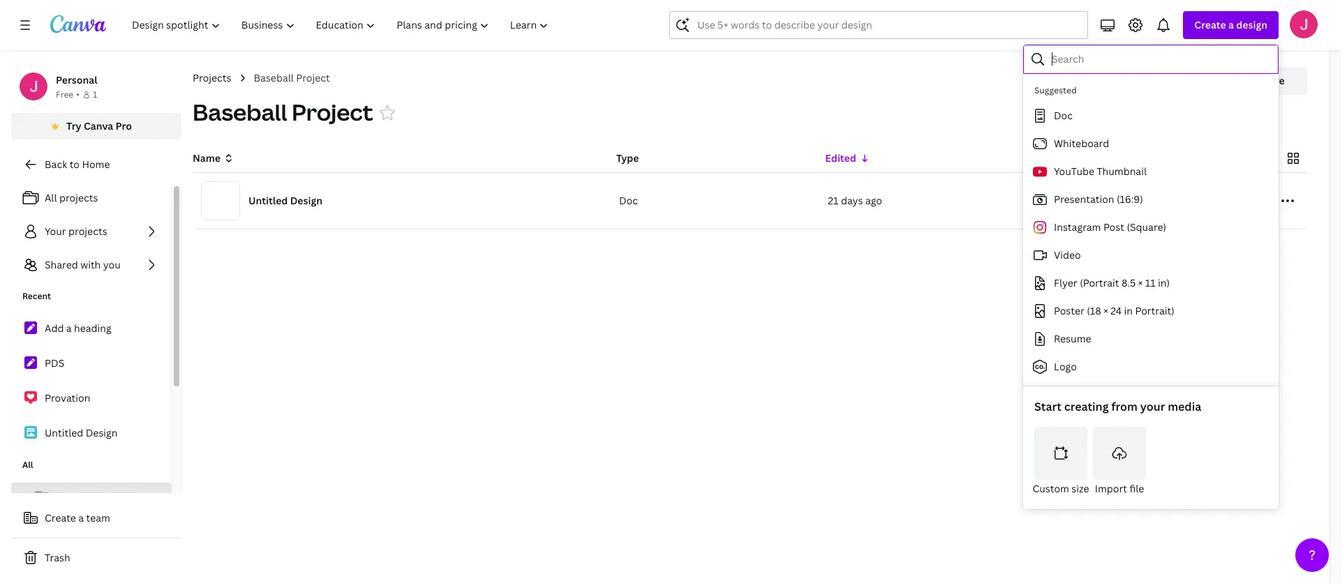 Task type: vqa. For each thing, say whether or not it's contained in the screenshot.
"you"
yes



Task type: locate. For each thing, give the bounding box(es) containing it.
ago
[[865, 194, 882, 207]]

a for heading
[[66, 322, 72, 335]]

0 horizontal spatial ×
[[1104, 304, 1108, 318]]

presentation (16:9)
[[1054, 193, 1143, 206]]

0 vertical spatial baseball project link
[[254, 71, 330, 86]]

1 vertical spatial untitled
[[45, 426, 83, 440]]

a inside list
[[66, 322, 72, 335]]

provation
[[45, 392, 90, 405]]

create a design button
[[1183, 11, 1279, 39]]

0 vertical spatial ×
[[1138, 276, 1143, 290]]

a right add
[[66, 322, 72, 335]]

home
[[82, 158, 110, 171]]

a inside dropdown button
[[1229, 18, 1234, 31]]

create left design
[[1195, 18, 1226, 31]]

all inside list
[[45, 191, 57, 205]]

a
[[1229, 18, 1234, 31], [66, 322, 72, 335], [78, 512, 84, 525]]

2 vertical spatial a
[[78, 512, 84, 525]]

projects down "back to home"
[[59, 191, 98, 205]]

flyer (portrait 8.5 × 11 in) link
[[1023, 269, 1273, 297]]

design
[[290, 194, 322, 207], [86, 426, 118, 440]]

21
[[828, 194, 839, 207]]

logo
[[1054, 360, 1077, 373]]

1 vertical spatial a
[[66, 322, 72, 335]]

0 horizontal spatial design
[[86, 426, 118, 440]]

0 vertical spatial projects
[[59, 191, 98, 205]]

doc
[[1054, 109, 1073, 122], [619, 194, 638, 207]]

1 vertical spatial list
[[11, 314, 171, 448]]

projects inside all projects link
[[59, 191, 98, 205]]

create inside dropdown button
[[1195, 18, 1226, 31]]

baseball down projects link
[[193, 97, 287, 127]]

create for create a team
[[45, 512, 76, 525]]

(16:9)
[[1117, 193, 1143, 206]]

0 horizontal spatial untitled
[[45, 426, 83, 440]]

video
[[1054, 248, 1081, 262]]

1 vertical spatial baseball project link
[[11, 483, 171, 512]]

0 vertical spatial doc
[[1054, 109, 1073, 122]]

0 vertical spatial a
[[1229, 18, 1234, 31]]

design
[[1236, 18, 1268, 31]]

baseball project link up trash link
[[11, 483, 171, 512]]

baseball up "baseball project" button
[[254, 71, 294, 84]]

presentation (16:9) link
[[1023, 186, 1273, 214]]

start
[[1034, 399, 1062, 415]]

×
[[1138, 276, 1143, 290], [1104, 304, 1108, 318]]

a left design
[[1229, 18, 1234, 31]]

0 horizontal spatial a
[[66, 322, 72, 335]]

1 vertical spatial baseball project
[[193, 97, 373, 127]]

0 vertical spatial all
[[45, 191, 57, 205]]

0 vertical spatial untitled
[[248, 194, 288, 207]]

0 vertical spatial list
[[11, 184, 171, 279]]

1 horizontal spatial create
[[1195, 18, 1226, 31]]

share
[[1257, 74, 1285, 87]]

project inside button
[[292, 97, 373, 127]]

baseball project link up "baseball project" button
[[254, 71, 330, 86]]

1 vertical spatial untitled design
[[45, 426, 118, 440]]

doc down the suggested
[[1054, 109, 1073, 122]]

untitled design
[[248, 194, 322, 207], [45, 426, 118, 440]]

1 horizontal spatial a
[[78, 512, 84, 525]]

1 horizontal spatial untitled
[[248, 194, 288, 207]]

canva
[[84, 119, 113, 133]]

baseball project
[[254, 71, 330, 84], [193, 97, 373, 127], [56, 491, 132, 504]]

baseball project link
[[254, 71, 330, 86], [11, 483, 171, 512]]

back to home
[[45, 158, 110, 171]]

project
[[296, 71, 330, 84], [292, 97, 373, 127], [98, 491, 132, 504]]

2 horizontal spatial a
[[1229, 18, 1234, 31]]

0 horizontal spatial untitled design
[[45, 426, 118, 440]]

2 vertical spatial project
[[98, 491, 132, 504]]

pds
[[45, 357, 64, 370]]

1 vertical spatial project
[[292, 97, 373, 127]]

doc down type
[[619, 194, 638, 207]]

× left 11
[[1138, 276, 1143, 290]]

doc link
[[1023, 102, 1273, 130]]

create left team
[[45, 512, 76, 525]]

free
[[56, 89, 73, 101]]

list containing all projects
[[11, 184, 171, 279]]

projects inside your projects link
[[68, 225, 107, 238]]

list
[[11, 184, 171, 279], [11, 314, 171, 448]]

your projects link
[[11, 218, 171, 246]]

your
[[1140, 399, 1165, 415]]

all projects link
[[11, 184, 171, 212]]

add
[[45, 322, 64, 335]]

0 vertical spatial baseball project
[[254, 71, 330, 84]]

1 horizontal spatial baseball project link
[[254, 71, 330, 86]]

projects link
[[193, 71, 231, 86]]

you
[[103, 258, 121, 272]]

1 vertical spatial design
[[86, 426, 118, 440]]

0 vertical spatial project
[[296, 71, 330, 84]]

provation link
[[11, 384, 171, 413]]

baseball up create a team
[[56, 491, 96, 504]]

project for top baseball project link
[[296, 71, 330, 84]]

1 vertical spatial create
[[45, 512, 76, 525]]

baseball
[[254, 71, 294, 84], [193, 97, 287, 127], [56, 491, 96, 504]]

logo link
[[1023, 353, 1273, 381]]

2 list from the top
[[11, 314, 171, 448]]

1 vertical spatial projects
[[68, 225, 107, 238]]

0 horizontal spatial create
[[45, 512, 76, 525]]

owner
[[1034, 151, 1066, 165]]

0 horizontal spatial all
[[22, 459, 33, 471]]

create a design
[[1195, 18, 1268, 31]]

projects right your
[[68, 225, 107, 238]]

custom size
[[1033, 482, 1089, 496]]

1 vertical spatial ×
[[1104, 304, 1108, 318]]

a left team
[[78, 512, 84, 525]]

1 horizontal spatial ×
[[1138, 276, 1143, 290]]

1 vertical spatial baseball
[[193, 97, 287, 127]]

youtube
[[1054, 165, 1095, 178]]

a inside button
[[78, 512, 84, 525]]

None search field
[[670, 11, 1088, 39]]

untitled inside list
[[45, 426, 83, 440]]

shared with you link
[[11, 251, 171, 279]]

instagram post (square) link
[[1023, 214, 1273, 242]]

1 list from the top
[[11, 184, 171, 279]]

import file
[[1095, 482, 1144, 496]]

portrait)
[[1135, 304, 1175, 318]]

1 horizontal spatial all
[[45, 191, 57, 205]]

0 vertical spatial create
[[1195, 18, 1226, 31]]

1 vertical spatial all
[[22, 459, 33, 471]]

custom
[[1033, 482, 1069, 496]]

1 horizontal spatial design
[[290, 194, 322, 207]]

design inside list
[[86, 426, 118, 440]]

× left 24
[[1104, 304, 1108, 318]]

all
[[45, 191, 57, 205], [22, 459, 33, 471]]

create
[[1195, 18, 1226, 31], [45, 512, 76, 525]]

0 vertical spatial untitled design
[[248, 194, 322, 207]]

0 horizontal spatial baseball project link
[[11, 483, 171, 512]]

create inside button
[[45, 512, 76, 525]]

days
[[841, 194, 863, 207]]

11
[[1145, 276, 1156, 290]]

0 horizontal spatial doc
[[619, 194, 638, 207]]

1 horizontal spatial doc
[[1054, 109, 1073, 122]]

video link
[[1023, 242, 1273, 269]]



Task type: describe. For each thing, give the bounding box(es) containing it.
a for team
[[78, 512, 84, 525]]

with
[[80, 258, 101, 272]]

to
[[70, 158, 80, 171]]

add a heading
[[45, 322, 111, 335]]

all for all projects
[[45, 191, 57, 205]]

poster
[[1054, 304, 1085, 318]]

try canva pro button
[[11, 113, 181, 140]]

(square)
[[1127, 221, 1166, 234]]

a for design
[[1229, 18, 1234, 31]]

file
[[1130, 482, 1144, 496]]

flyer (portrait 8.5 × 11 in)
[[1054, 276, 1170, 290]]

name
[[193, 151, 221, 165]]

instagram
[[1054, 221, 1101, 234]]

try
[[66, 119, 81, 133]]

all for all
[[22, 459, 33, 471]]

in
[[1124, 304, 1133, 318]]

import
[[1095, 482, 1127, 496]]

0 vertical spatial design
[[290, 194, 322, 207]]

creating
[[1064, 399, 1109, 415]]

untitled design link
[[11, 419, 171, 448]]

type
[[616, 151, 639, 165]]

untitled design inside list
[[45, 426, 118, 440]]

1
[[93, 89, 97, 101]]

baseball inside button
[[193, 97, 287, 127]]

your
[[45, 225, 66, 238]]

create for create a design
[[1195, 18, 1226, 31]]

projects for your projects
[[68, 225, 107, 238]]

start creating from your media
[[1034, 399, 1201, 415]]

shared with you
[[45, 258, 121, 272]]

in)
[[1158, 276, 1170, 290]]

(18
[[1087, 304, 1101, 318]]

from
[[1112, 399, 1138, 415]]

flyer
[[1054, 276, 1078, 290]]

suggested
[[1034, 84, 1077, 96]]

team
[[86, 512, 110, 525]]

project for "baseball project" button
[[292, 97, 373, 127]]

share button
[[1235, 67, 1307, 95]]

name button
[[193, 151, 234, 166]]

peterson
[[1070, 194, 1112, 207]]

size
[[1072, 482, 1089, 496]]

trash
[[45, 551, 70, 565]]

whiteboard
[[1054, 137, 1109, 150]]

heading
[[74, 322, 111, 335]]

list containing add a heading
[[11, 314, 171, 448]]

presentation
[[1054, 193, 1114, 206]]

james peterson
[[1037, 194, 1112, 207]]

projects for all projects
[[59, 191, 98, 205]]

poster (18 × 24 in portrait) link
[[1023, 297, 1273, 325]]

your projects
[[45, 225, 107, 238]]

resume link
[[1023, 325, 1273, 353]]

youtube thumbnail link
[[1023, 158, 1273, 186]]

try canva pro
[[66, 119, 132, 133]]

media
[[1168, 399, 1201, 415]]

poster (18 × 24 in portrait)
[[1054, 304, 1175, 318]]

personal
[[56, 73, 97, 87]]

top level navigation element
[[123, 11, 561, 39]]

james
[[1037, 194, 1067, 207]]

24
[[1111, 304, 1122, 318]]

shared
[[45, 258, 78, 272]]

thumbnail
[[1097, 165, 1147, 178]]

21 days ago
[[828, 194, 882, 207]]

youtube thumbnail
[[1054, 165, 1147, 178]]

instagram post (square)
[[1054, 221, 1166, 234]]

free •
[[56, 89, 80, 101]]

•
[[76, 89, 80, 101]]

1 vertical spatial doc
[[619, 194, 638, 207]]

Search search field
[[1052, 46, 1269, 73]]

post
[[1103, 221, 1125, 234]]

0 vertical spatial baseball
[[254, 71, 294, 84]]

create a team
[[45, 512, 110, 525]]

Search search field
[[698, 12, 1061, 38]]

projects
[[193, 71, 231, 84]]

whiteboard link
[[1023, 130, 1273, 158]]

pro
[[116, 119, 132, 133]]

recent
[[22, 290, 51, 302]]

2 vertical spatial baseball project
[[56, 491, 132, 504]]

james peterson image
[[1290, 10, 1318, 38]]

back to home link
[[11, 151, 181, 179]]

trash link
[[11, 544, 181, 572]]

create a team button
[[11, 505, 181, 533]]

baseball project button
[[193, 97, 373, 128]]

edited button
[[825, 151, 870, 166]]

pds link
[[11, 349, 171, 378]]

2 vertical spatial baseball
[[56, 491, 96, 504]]

1 horizontal spatial untitled design
[[248, 194, 322, 207]]

back
[[45, 158, 67, 171]]

add a heading link
[[11, 314, 171, 343]]

resume
[[1054, 332, 1091, 346]]

8.5
[[1122, 276, 1136, 290]]

edited
[[825, 151, 856, 165]]



